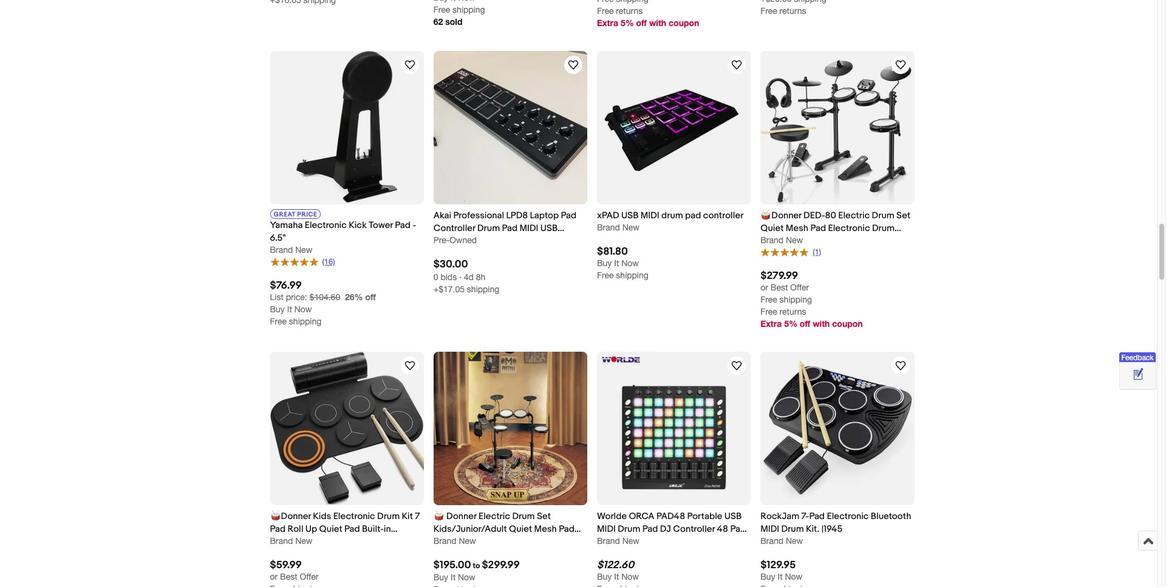 Task type: vqa. For each thing, say whether or not it's contained in the screenshot.
'Outlet'
no



Task type: locate. For each thing, give the bounding box(es) containing it.
7-
[[802, 511, 809, 523]]

xpad usb midi drum pad controller heading
[[597, 210, 744, 222]]

now for $122.60
[[622, 573, 639, 583]]

pad inside worlde orca pad48 portable usb midi drum pad dj controller 48 pads rgb backlit
[[642, 524, 658, 536]]

shipping down price:
[[289, 317, 322, 327]]

pre-
[[434, 236, 450, 245]]

best inside $279.99 or best offer free shipping free returns extra 5% off with coupon
[[771, 283, 788, 293]]

buy inside '$81.80 buy it now free shipping'
[[597, 259, 612, 269]]

midi inside akai professional lpd8 laptop pad controller drum pad midi usb tested working
[[520, 223, 538, 234]]

buy down "$122.60"
[[597, 573, 612, 583]]

1 horizontal spatial off
[[636, 17, 647, 28]]

shipping inside $279.99 or best offer free shipping free returns extra 5% off with coupon
[[780, 295, 812, 305]]

buy inside the '$129.95 buy it now'
[[761, 573, 775, 583]]

controller down portable
[[673, 524, 715, 536]]

free returns
[[761, 6, 806, 16]]

new right rgb
[[622, 537, 640, 547]]

1 horizontal spatial electric
[[838, 210, 870, 222]]

electronic up |1945
[[827, 511, 869, 523]]

returns inside the free returns extra 5% off with coupon
[[616, 6, 643, 16]]

it inside '$81.80 buy it now free shipping'
[[614, 259, 619, 269]]

5% inside $279.99 or best offer free shipping free returns extra 5% off with coupon
[[784, 319, 797, 329]]

now inside '$195.00 to $299.99 buy it now'
[[458, 573, 475, 583]]

midi down lpd8
[[520, 223, 538, 234]]

new up $81.80 on the top right
[[622, 223, 640, 233]]

controller
[[434, 223, 475, 234], [673, 524, 715, 536]]

kit.
[[806, 524, 820, 536]]

it down $129.95
[[778, 573, 783, 583]]

0 vertical spatial mesh
[[786, 223, 809, 234]]

5% inside the free returns extra 5% off with coupon
[[621, 17, 634, 28]]

2 horizontal spatial off
[[800, 319, 810, 329]]

extra inside $279.99 or best offer free shipping free returns extra 5% off with coupon
[[761, 319, 782, 329]]

midi down rockjam
[[761, 524, 779, 536]]

off inside the free returns extra 5% off with coupon
[[636, 17, 647, 28]]

or inside $279.99 or best offer free shipping free returns extra 5% off with coupon
[[761, 283, 768, 293]]

🥁donner inside 🥁donner kids electronic drum kit 7 pad roll up quiet pad built-in speaker gift
[[270, 511, 311, 523]]

shipping
[[453, 5, 485, 15], [616, 271, 649, 281], [467, 285, 499, 295], [780, 295, 812, 305], [289, 317, 322, 327]]

now down "$122.60"
[[622, 573, 639, 583]]

xpad
[[597, 210, 619, 222]]

owned
[[450, 236, 477, 245]]

quiet inside 🥁 donner electric drum set kids/junior/adult quiet mesh pad 40 melodics lessons
[[509, 524, 532, 536]]

0 horizontal spatial controller
[[434, 223, 475, 234]]

0 horizontal spatial off
[[365, 292, 376, 302]]

it
[[614, 259, 619, 269], [287, 305, 292, 314], [614, 573, 619, 583], [778, 573, 783, 583], [451, 573, 456, 583]]

with
[[649, 17, 666, 28], [813, 319, 830, 329]]

0 vertical spatial best
[[771, 283, 788, 293]]

it for $122.60
[[614, 573, 619, 583]]

akai
[[434, 210, 451, 222]]

(1)
[[813, 248, 821, 257]]

mesh inside 🥁 donner electric drum set kids/junior/adult quiet mesh pad 40 melodics lessons
[[534, 524, 557, 536]]

shipping down $81.80 on the top right
[[616, 271, 649, 281]]

now down $129.95
[[785, 573, 803, 583]]

new down 7-
[[786, 537, 803, 547]]

🥁donner up roll
[[270, 511, 311, 523]]

0 vertical spatial off
[[636, 17, 647, 28]]

xpad usb midi drum pad controller image
[[597, 70, 751, 185]]

midi left 'drum'
[[641, 210, 659, 222]]

set inside 🥁donner ded-80 electric drum set quiet mesh pad electronic drum with 180 sounds
[[897, 210, 911, 222]]

free returns extra 5% off with coupon
[[597, 6, 699, 28]]

-
[[413, 220, 416, 231]]

now down to
[[458, 573, 475, 583]]

🥁 donner electric drum set kids/junior/adult quiet mesh pad 40 melodics lessons link
[[434, 511, 587, 548]]

pad inside great price yamaha electronic kick tower pad - 6.5" brand new
[[395, 220, 411, 231]]

0 horizontal spatial electric
[[479, 511, 510, 523]]

shipping inside $30.00 0 bids · 4d 8h +$17.05 shipping
[[467, 285, 499, 295]]

or
[[761, 283, 768, 293], [270, 573, 278, 583]]

midi
[[641, 210, 659, 222], [520, 223, 538, 234], [597, 524, 616, 536], [761, 524, 779, 536]]

set
[[897, 210, 911, 222], [537, 511, 551, 523]]

1 vertical spatial off
[[365, 292, 376, 302]]

electronic inside great price yamaha electronic kick tower pad - 6.5" brand new
[[305, 220, 347, 231]]

new inside rockjam 7-pad electronic bluetooth midi drum kit. |1945 brand new
[[786, 537, 803, 547]]

shipping up sold
[[453, 5, 485, 15]]

quiet down kids
[[319, 524, 342, 536]]

0 horizontal spatial usb
[[540, 223, 558, 234]]

it inside the '$129.95 buy it now'
[[778, 573, 783, 583]]

coupon
[[669, 17, 699, 28], [832, 319, 863, 329]]

1 horizontal spatial mesh
[[786, 223, 809, 234]]

returns
[[616, 6, 643, 16], [780, 6, 806, 16], [780, 307, 806, 317]]

2 horizontal spatial quiet
[[761, 223, 784, 234]]

it down $81.80 on the top right
[[614, 259, 619, 269]]

$30.00
[[434, 259, 468, 271]]

brand new for $59.99
[[270, 537, 313, 547]]

shipping inside free shipping 62 sold
[[453, 5, 485, 15]]

usb up pads
[[724, 511, 742, 523]]

2 vertical spatial off
[[800, 319, 810, 329]]

or down $279.99
[[761, 283, 768, 293]]

offer down $279.99
[[790, 283, 809, 293]]

brand down 6.5"
[[270, 245, 293, 255]]

1 vertical spatial offer
[[300, 573, 319, 583]]

free
[[434, 5, 450, 15], [597, 6, 614, 16], [761, 6, 777, 16], [597, 271, 614, 281], [761, 295, 777, 305], [761, 307, 777, 317], [270, 317, 287, 327]]

mesh for lessons
[[534, 524, 557, 536]]

1 vertical spatial set
[[537, 511, 551, 523]]

offer inside $279.99 or best offer free shipping free returns extra 5% off with coupon
[[790, 283, 809, 293]]

roll
[[288, 524, 303, 536]]

electronic inside rockjam 7-pad electronic bluetooth midi drum kit. |1945 brand new
[[827, 511, 869, 523]]

buy down list
[[270, 305, 285, 314]]

1 horizontal spatial controller
[[673, 524, 715, 536]]

None text field
[[270, 293, 340, 302]]

brand new up "$122.60"
[[597, 537, 640, 547]]

electronic up built-
[[333, 511, 375, 523]]

shipping down 8h
[[467, 285, 499, 295]]

drum inside akai professional lpd8 laptop pad controller drum pad midi usb tested working
[[477, 223, 500, 234]]

5%
[[621, 17, 634, 28], [784, 319, 797, 329]]

kit
[[402, 511, 413, 523]]

sounds
[[798, 236, 829, 247]]

1 horizontal spatial 5%
[[784, 319, 797, 329]]

1 horizontal spatial 🥁donner
[[761, 210, 802, 222]]

0 vertical spatial or
[[761, 283, 768, 293]]

electric up "kids/junior/adult"
[[479, 511, 510, 523]]

0 vertical spatial 5%
[[621, 17, 634, 28]]

mesh
[[786, 223, 809, 234], [534, 524, 557, 536]]

pad inside rockjam 7-pad electronic bluetooth midi drum kit. |1945 brand new
[[809, 511, 825, 523]]

offer down the $59.99
[[300, 573, 319, 583]]

buy inside $122.60 buy it now
[[597, 573, 612, 583]]

1 vertical spatial electric
[[479, 511, 510, 523]]

1 vertical spatial controller
[[673, 524, 715, 536]]

best down $279.99
[[771, 283, 788, 293]]

now down $81.80 on the top right
[[622, 259, 639, 269]]

brand up $129.95
[[761, 537, 784, 547]]

1 vertical spatial 5%
[[784, 319, 797, 329]]

akai professional lpd8 laptop pad controller drum pad midi usb tested working
[[434, 210, 576, 247]]

brand new up (1) link
[[761, 236, 803, 245]]

🥁donner up the 180 at the top right of page
[[761, 210, 802, 222]]

coupon inside $279.99 or best offer free shipping free returns extra 5% off with coupon
[[832, 319, 863, 329]]

it down $195.00
[[451, 573, 456, 583]]

1 vertical spatial best
[[280, 573, 297, 583]]

1 horizontal spatial offer
[[790, 283, 809, 293]]

now
[[622, 259, 639, 269], [294, 305, 312, 314], [622, 573, 639, 583], [785, 573, 803, 583], [458, 573, 475, 583]]

buy for $122.60
[[597, 573, 612, 583]]

best for $279.99
[[771, 283, 788, 293]]

brand down xpad
[[597, 223, 620, 233]]

quiet inside 🥁donner kids electronic drum kit 7 pad roll up quiet pad built-in speaker gift
[[319, 524, 342, 536]]

xpad usb midi drum pad controller brand new
[[597, 210, 744, 233]]

0 vertical spatial set
[[897, 210, 911, 222]]

controller inside akai professional lpd8 laptop pad controller drum pad midi usb tested working
[[434, 223, 475, 234]]

1 horizontal spatial or
[[761, 283, 768, 293]]

it down "$122.60"
[[614, 573, 619, 583]]

quiet up lessons
[[509, 524, 532, 536]]

brand new down roll
[[270, 537, 313, 547]]

built-
[[362, 524, 384, 536]]

usb inside xpad usb midi drum pad controller brand new
[[621, 210, 639, 222]]

or down the $59.99
[[270, 573, 278, 583]]

0 horizontal spatial 🥁donner
[[270, 511, 311, 523]]

yamaha electronic kick tower pad - 6.5" heading
[[270, 220, 416, 244]]

working
[[464, 236, 498, 247]]

bluetooth
[[871, 511, 911, 523]]

0 vertical spatial coupon
[[669, 17, 699, 28]]

0 horizontal spatial set
[[537, 511, 551, 523]]

0 horizontal spatial or
[[270, 573, 278, 583]]

best
[[771, 283, 788, 293], [280, 573, 297, 583]]

kids
[[313, 511, 331, 523]]

electric right 80
[[838, 210, 870, 222]]

0 horizontal spatial mesh
[[534, 524, 557, 536]]

now inside the '$129.95 buy it now'
[[785, 573, 803, 583]]

1 vertical spatial coupon
[[832, 319, 863, 329]]

1 horizontal spatial extra
[[761, 319, 782, 329]]

electronic down 80
[[828, 223, 870, 234]]

best down the $59.99
[[280, 573, 297, 583]]

brand new
[[761, 236, 803, 245], [270, 537, 313, 547], [434, 537, 476, 547], [597, 537, 640, 547]]

pre-owned
[[434, 236, 477, 245]]

electronic down the price
[[305, 220, 347, 231]]

now for $81.80
[[622, 259, 639, 269]]

drum inside 🥁donner kids electronic drum kit 7 pad roll up quiet pad built-in speaker gift
[[377, 511, 400, 523]]

or for $59.99
[[270, 573, 278, 583]]

controller inside worlde orca pad48 portable usb midi drum pad dj controller 48 pads rgb backlit
[[673, 524, 715, 536]]

buy down $129.95
[[761, 573, 775, 583]]

yamaha electronic kick tower pad - 6.5" link
[[270, 219, 424, 245]]

0 horizontal spatial offer
[[300, 573, 319, 583]]

quiet for 🥁
[[509, 524, 532, 536]]

now inside $122.60 buy it now
[[622, 573, 639, 583]]

watch 🥁donner ded-80 electric drum set quiet mesh pad electronic drum with 180 sounds image
[[893, 58, 908, 72]]

0 horizontal spatial coupon
[[669, 17, 699, 28]]

electronic
[[305, 220, 347, 231], [828, 223, 870, 234], [333, 511, 375, 523], [827, 511, 869, 523]]

it inside $122.60 buy it now
[[614, 573, 619, 583]]

0 horizontal spatial with
[[649, 17, 666, 28]]

new down 'up'
[[295, 537, 313, 547]]

price:
[[286, 293, 307, 302]]

kick
[[349, 220, 367, 231]]

0 vertical spatial electric
[[838, 210, 870, 222]]

controller up the pre-owned
[[434, 223, 475, 234]]

quiet for 🥁donner
[[761, 223, 784, 234]]

0 horizontal spatial 5%
[[621, 17, 634, 28]]

1 horizontal spatial usb
[[621, 210, 639, 222]]

usb down laptop
[[540, 223, 558, 234]]

🥁donner kids electronic drum kit 7 pad roll up quiet pad built-in speaker gift image
[[270, 352, 424, 506]]

off inside $279.99 or best offer free shipping free returns extra 5% off with coupon
[[800, 319, 810, 329]]

🥁donner ded-80 electric drum set quiet mesh pad electronic drum with 180 sounds
[[761, 210, 911, 247]]

1 vertical spatial with
[[813, 319, 830, 329]]

brand new for $195.00
[[434, 537, 476, 547]]

0 horizontal spatial extra
[[597, 17, 618, 28]]

1 vertical spatial extra
[[761, 319, 782, 329]]

$59.99 or best offer
[[270, 560, 319, 583]]

🥁donner inside 🥁donner ded-80 electric drum set quiet mesh pad electronic drum with 180 sounds
[[761, 210, 802, 222]]

drum inside rockjam 7-pad electronic bluetooth midi drum kit. |1945 brand new
[[781, 524, 804, 536]]

tested
[[434, 236, 462, 247]]

2 horizontal spatial usb
[[724, 511, 742, 523]]

1 vertical spatial or
[[270, 573, 278, 583]]

best inside $59.99 or best offer
[[280, 573, 297, 583]]

or inside $59.99 or best offer
[[270, 573, 278, 583]]

1 horizontal spatial with
[[813, 319, 830, 329]]

buy down $81.80 on the top right
[[597, 259, 612, 269]]

1 vertical spatial usb
[[540, 223, 558, 234]]

0 horizontal spatial quiet
[[319, 524, 342, 536]]

0 vertical spatial extra
[[597, 17, 618, 28]]

it down price:
[[287, 305, 292, 314]]

0 vertical spatial offer
[[790, 283, 809, 293]]

buy down $195.00
[[434, 573, 448, 583]]

buy for $129.95
[[761, 573, 775, 583]]

$279.99
[[761, 270, 798, 282]]

midi up rgb
[[597, 524, 616, 536]]

off
[[636, 17, 647, 28], [365, 292, 376, 302], [800, 319, 810, 329]]

1 horizontal spatial coupon
[[832, 319, 863, 329]]

(16)
[[322, 257, 335, 267]]

0 vertical spatial with
[[649, 17, 666, 28]]

buy inside $76.99 list price: $104.60 26% off buy it now free shipping
[[270, 305, 285, 314]]

0 vertical spatial 🥁donner
[[761, 210, 802, 222]]

6.5"
[[270, 233, 286, 244]]

with inside $279.99 or best offer free shipping free returns extra 5% off with coupon
[[813, 319, 830, 329]]

offer inside $59.99 or best offer
[[300, 573, 319, 583]]

now down price:
[[294, 305, 312, 314]]

0 vertical spatial usb
[[621, 210, 639, 222]]

yamaha electronic kick tower pad - 6.5" image
[[296, 51, 397, 205]]

1 horizontal spatial quiet
[[509, 524, 532, 536]]

electric inside 🥁 donner electric drum set kids/junior/adult quiet mesh pad 40 melodics lessons
[[479, 511, 510, 523]]

offer
[[790, 283, 809, 293], [300, 573, 319, 583]]

1 vertical spatial 🥁donner
[[270, 511, 311, 523]]

watch worlde orca pad48 portable usb midi drum pad dj controller 48 pads rgb backlit image
[[730, 359, 744, 373]]

0 vertical spatial controller
[[434, 223, 475, 234]]

0 horizontal spatial best
[[280, 573, 297, 583]]

2 vertical spatial usb
[[724, 511, 742, 523]]

it inside '$195.00 to $299.99 buy it now'
[[451, 573, 456, 583]]

great price yamaha electronic kick tower pad - 6.5" brand new
[[270, 211, 416, 255]]

pad
[[561, 210, 576, 222], [395, 220, 411, 231], [502, 223, 518, 234], [811, 223, 826, 234], [809, 511, 825, 523], [270, 524, 286, 536], [344, 524, 360, 536], [559, 524, 575, 536], [642, 524, 658, 536]]

1 vertical spatial mesh
[[534, 524, 557, 536]]

brand new down "kids/junior/adult"
[[434, 537, 476, 547]]

brand inside great price yamaha electronic kick tower pad - 6.5" brand new
[[270, 245, 293, 255]]

backlit
[[618, 537, 646, 548]]

watch 🥁donner kids electronic drum kit 7 pad roll up quiet pad built-in speaker gift image
[[403, 359, 417, 373]]

now inside '$81.80 buy it now free shipping'
[[622, 259, 639, 269]]

in
[[384, 524, 391, 536]]

rockjam
[[761, 511, 799, 523]]

shipping inside '$81.80 buy it now free shipping'
[[616, 271, 649, 281]]

shipping down $279.99
[[780, 295, 812, 305]]

drum inside 🥁 donner electric drum set kids/junior/adult quiet mesh pad 40 melodics lessons
[[512, 511, 535, 523]]

new up (16) link
[[295, 245, 313, 255]]

🥁donner kids electronic drum kit 7 pad roll up quiet pad built-in speaker gift link
[[270, 511, 424, 548]]

usb right xpad
[[621, 210, 639, 222]]

new up (1) link
[[786, 236, 803, 245]]

quiet up with
[[761, 223, 784, 234]]

brand
[[597, 223, 620, 233], [761, 236, 784, 245], [270, 245, 293, 255], [270, 537, 293, 547], [434, 537, 457, 547], [597, 537, 620, 547], [761, 537, 784, 547]]

lessons
[[488, 537, 522, 548]]

1 horizontal spatial best
[[771, 283, 788, 293]]

mesh inside 🥁donner ded-80 electric drum set quiet mesh pad electronic drum with 180 sounds
[[786, 223, 809, 234]]

quiet inside 🥁donner ded-80 electric drum set quiet mesh pad electronic drum with 180 sounds
[[761, 223, 784, 234]]

1 horizontal spatial set
[[897, 210, 911, 222]]

akai professional lpd8 laptop pad controller drum pad midi usb tested working heading
[[434, 210, 576, 247]]

returns inside $279.99 or best offer free shipping free returns extra 5% off with coupon
[[780, 307, 806, 317]]

rockjam 7-pad electronic bluetooth midi drum kit. |1945 heading
[[761, 511, 911, 536]]



Task type: describe. For each thing, give the bounding box(es) containing it.
gift
[[306, 537, 322, 548]]

+$17.05
[[434, 285, 465, 295]]

40
[[434, 537, 445, 548]]

$195.00
[[434, 560, 471, 572]]

returns for free returns extra 5% off with coupon
[[616, 6, 643, 16]]

watch akai professional lpd8 laptop pad controller drum pad midi usb tested working image
[[566, 58, 581, 72]]

laptop
[[530, 210, 559, 222]]

kids/junior/adult
[[434, 524, 507, 536]]

it for $129.95
[[778, 573, 783, 583]]

80
[[825, 210, 836, 222]]

shipping inside $76.99 list price: $104.60 26% off buy it now free shipping
[[289, 317, 322, 327]]

$279.99 or best offer free shipping free returns extra 5% off with coupon
[[761, 270, 863, 329]]

$81.80
[[597, 246, 628, 258]]

none text field containing list price:
[[270, 293, 340, 302]]

|1945
[[822, 524, 843, 536]]

$104.60
[[310, 293, 340, 302]]

new inside great price yamaha electronic kick tower pad - 6.5" brand new
[[295, 245, 313, 255]]

8h
[[476, 273, 486, 283]]

brand inside rockjam 7-pad electronic bluetooth midi drum kit. |1945 brand new
[[761, 537, 784, 547]]

with inside the free returns extra 5% off with coupon
[[649, 17, 666, 28]]

🥁donner for roll
[[270, 511, 311, 523]]

$30.00 0 bids · 4d 8h +$17.05 shipping
[[434, 259, 499, 295]]

tower
[[369, 220, 393, 231]]

now for $129.95
[[785, 573, 803, 583]]

coupon inside the free returns extra 5% off with coupon
[[669, 17, 699, 28]]

brand down 🥁
[[434, 537, 457, 547]]

midi inside xpad usb midi drum pad controller brand new
[[641, 210, 659, 222]]

sold
[[445, 16, 463, 27]]

$129.95
[[761, 560, 796, 572]]

🥁 donner electric drum set kids/junior/adult quiet mesh pad 40 melodics lessons image
[[434, 352, 587, 506]]

$59.99
[[270, 560, 302, 572]]

·
[[459, 273, 462, 283]]

controller
[[703, 210, 744, 222]]

usb inside worlde orca pad48 portable usb midi drum pad dj controller 48 pads rgb backlit
[[724, 511, 742, 523]]

$76.99
[[270, 280, 302, 292]]

worlde orca pad48 portable usb midi drum pad dj controller 48 pads rgb backlit link
[[597, 511, 751, 548]]

brand new for $122.60
[[597, 537, 640, 547]]

professional
[[453, 210, 504, 222]]

$81.80 buy it now free shipping
[[597, 246, 649, 281]]

worlde orca pad48 portable usb midi drum pad dj controller 48 pads rgb backlit
[[597, 511, 751, 548]]

$299.99
[[482, 560, 520, 572]]

62
[[434, 16, 443, 27]]

4d
[[464, 273, 474, 283]]

akai professional lpd8 laptop pad controller drum pad midi usb tested working image
[[434, 51, 587, 205]]

electric inside 🥁donner ded-80 electric drum set quiet mesh pad electronic drum with 180 sounds
[[838, 210, 870, 222]]

orca
[[629, 511, 655, 523]]

new inside xpad usb midi drum pad controller brand new
[[622, 223, 640, 233]]

feedback
[[1122, 354, 1154, 363]]

pad
[[685, 210, 701, 222]]

off inside $76.99 list price: $104.60 26% off buy it now free shipping
[[365, 292, 376, 302]]

great price button
[[270, 210, 321, 219]]

watch yamaha electronic kick tower pad - 6.5" image
[[403, 58, 417, 72]]

48
[[717, 524, 728, 536]]

with
[[761, 236, 779, 247]]

free inside the free returns extra 5% off with coupon
[[597, 6, 614, 16]]

(16) link
[[270, 256, 335, 267]]

$129.95 buy it now
[[761, 560, 803, 583]]

🥁 donner electric drum set kids/junior/adult quiet mesh pad 40 melodics lessons heading
[[434, 511, 581, 548]]

lpd8
[[506, 210, 528, 222]]

brand inside xpad usb midi drum pad controller brand new
[[597, 223, 620, 233]]

worlde orca pad48 portable usb midi drum pad dj controller 48 pads rgb backlit image
[[597, 352, 751, 506]]

returns for free returns
[[780, 6, 806, 16]]

or for $279.99
[[761, 283, 768, 293]]

up
[[305, 524, 317, 536]]

donner
[[447, 511, 477, 523]]

rockjam 7-pad electronic bluetooth midi drum kit. |1945 link
[[761, 511, 914, 536]]

set inside 🥁 donner electric drum set kids/junior/adult quiet mesh pad 40 melodics lessons
[[537, 511, 551, 523]]

pad inside 🥁donner ded-80 electric drum set quiet mesh pad electronic drum with 180 sounds
[[811, 223, 826, 234]]

🥁
[[434, 511, 444, 523]]

it for $81.80
[[614, 259, 619, 269]]

best for $59.99
[[280, 573, 297, 583]]

free shipping 62 sold
[[434, 5, 485, 27]]

offer for $59.99
[[300, 573, 319, 583]]

ded-
[[804, 210, 825, 222]]

brand down worlde
[[597, 537, 620, 547]]

🥁donner kids electronic drum kit 7 pad roll up quiet pad built-in speaker gift
[[270, 511, 420, 548]]

drum
[[661, 210, 683, 222]]

now inside $76.99 list price: $104.60 26% off buy it now free shipping
[[294, 305, 312, 314]]

watch rockjam 7-pad electronic bluetooth midi drum kit. |1945 image
[[893, 359, 908, 373]]

(1) link
[[761, 247, 821, 257]]

pads
[[730, 524, 751, 536]]

pad inside 🥁 donner electric drum set kids/junior/adult quiet mesh pad 40 melodics lessons
[[559, 524, 575, 536]]

🥁donner ded-80 electric drum set quiet mesh pad electronic drum with 180 sounds heading
[[761, 210, 911, 247]]

bids
[[441, 273, 457, 283]]

rockjam 7-pad electronic bluetooth midi drum kit. |1945 brand new
[[761, 511, 911, 547]]

rgb
[[597, 537, 616, 548]]

akai professional lpd8 laptop pad controller drum pad midi usb tested working link
[[434, 210, 587, 247]]

🥁 donner electric drum set kids/junior/adult quiet mesh pad 40 melodics lessons
[[434, 511, 575, 548]]

$76.99 list price: $104.60 26% off buy it now free shipping
[[270, 280, 376, 327]]

0
[[434, 273, 438, 283]]

offer for $279.99
[[790, 283, 809, 293]]

$122.60 buy it now
[[597, 560, 639, 583]]

it inside $76.99 list price: $104.60 26% off buy it now free shipping
[[287, 305, 292, 314]]

free inside $76.99 list price: $104.60 26% off buy it now free shipping
[[270, 317, 287, 327]]

🥁donner ded-80 electric drum set quiet mesh pad electronic drum with 180 sounds link
[[761, 210, 914, 247]]

buy inside '$195.00 to $299.99 buy it now'
[[434, 573, 448, 583]]

rockjam 7-pad electronic bluetooth midi drum kit. |1945 image
[[761, 352, 914, 506]]

xpad usb midi drum pad controller link
[[597, 210, 751, 222]]

buy for $81.80
[[597, 259, 612, 269]]

usb inside akai professional lpd8 laptop pad controller drum pad midi usb tested working
[[540, 223, 558, 234]]

electronic inside 🥁donner kids electronic drum kit 7 pad roll up quiet pad built-in speaker gift
[[333, 511, 375, 523]]

midi inside worlde orca pad48 portable usb midi drum pad dj controller 48 pads rgb backlit
[[597, 524, 616, 536]]

dj
[[660, 524, 671, 536]]

free inside free shipping 62 sold
[[434, 5, 450, 15]]

🥁donner ded-80 electric drum set quiet mesh pad electronic drum with 180 sounds image
[[761, 51, 914, 205]]

brand down roll
[[270, 537, 293, 547]]

180
[[782, 236, 796, 247]]

pad48
[[657, 511, 685, 523]]

$122.60
[[597, 560, 634, 572]]

new down "kids/junior/adult"
[[459, 537, 476, 547]]

midi inside rockjam 7-pad electronic bluetooth midi drum kit. |1945 brand new
[[761, 524, 779, 536]]

mesh for with
[[786, 223, 809, 234]]

worlde
[[597, 511, 627, 523]]

list
[[270, 293, 284, 302]]

price
[[297, 211, 317, 219]]

extra inside the free returns extra 5% off with coupon
[[597, 17, 618, 28]]

great
[[274, 211, 296, 219]]

yamaha
[[270, 220, 303, 231]]

watch  xpad usb midi drum pad controller image
[[730, 58, 744, 72]]

🥁donner for mesh
[[761, 210, 802, 222]]

drum inside worlde orca pad48 portable usb midi drum pad dj controller 48 pads rgb backlit
[[618, 524, 640, 536]]

7
[[415, 511, 420, 523]]

melodics
[[447, 537, 486, 548]]

electronic inside 🥁donner ded-80 electric drum set quiet mesh pad electronic drum with 180 sounds
[[828, 223, 870, 234]]

🥁donner kids electronic drum kit 7 pad roll up quiet pad built-in speaker gift heading
[[270, 511, 420, 548]]

$195.00 to $299.99 buy it now
[[434, 560, 520, 583]]

to
[[473, 562, 480, 572]]

brand up (1) link
[[761, 236, 784, 245]]

26%
[[345, 292, 363, 302]]

speaker
[[270, 537, 304, 548]]

worlde orca pad48 portable usb midi drum pad dj controller 48 pads rgb backlit heading
[[597, 511, 751, 548]]

free inside '$81.80 buy it now free shipping'
[[597, 271, 614, 281]]



